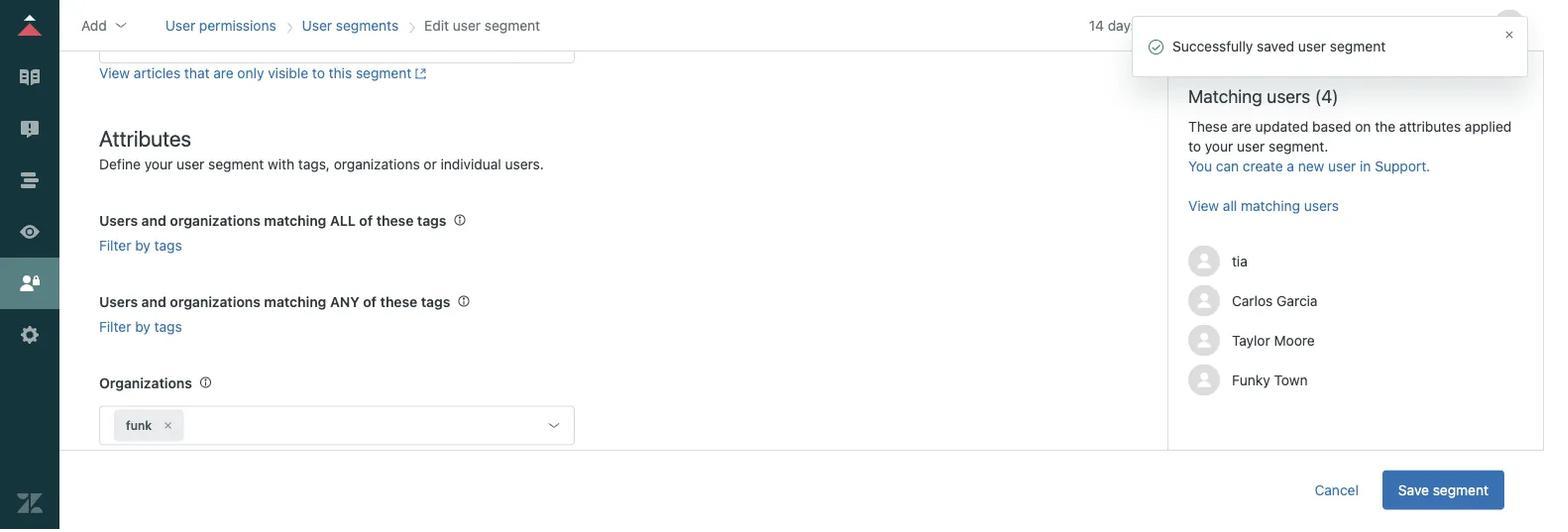 Task type: vqa. For each thing, say whether or not it's contained in the screenshot.
Add link (Cmd K) ICON
no



Task type: describe. For each thing, give the bounding box(es) containing it.
that
[[184, 66, 210, 82]]

segment inside status
[[1331, 38, 1386, 55]]

organizations element
[[99, 407, 575, 446]]

any
[[330, 294, 360, 310]]

0 horizontal spatial to
[[312, 66, 325, 82]]

funky town image
[[1189, 365, 1221, 396]]

0 vertical spatial users
[[1268, 85, 1311, 107]]

filter by tags for users and organizations matching all of these tags
[[99, 238, 182, 254]]

funky town
[[1233, 372, 1308, 388]]

matching down create
[[1242, 198, 1301, 214]]

all
[[1224, 198, 1238, 214]]

close image
[[1504, 29, 1516, 41]]

attributes
[[99, 126, 191, 152]]

cancel button
[[1300, 471, 1375, 510]]

segments
[[336, 17, 399, 33]]

funky
[[1233, 372, 1271, 388]]

new
[[1299, 158, 1325, 174]]

successfully saved user segment
[[1173, 38, 1386, 55]]

left
[[1142, 17, 1163, 33]]

carlos
[[1233, 293, 1274, 309]]

successfully saved user segment status
[[1132, 16, 1529, 77]]

add
[[81, 17, 107, 33]]

these are updated based on the attributes applied to your user segment. you can create a new user in support.
[[1189, 118, 1513, 174]]

(4)
[[1316, 85, 1339, 107]]

in inside button
[[1167, 17, 1178, 33]]

tia image
[[1189, 246, 1221, 277]]

and for users and organizations matching all of these tags
[[141, 213, 166, 229]]

view for view articles that are only visible to this segment
[[99, 66, 130, 82]]

garcia
[[1277, 293, 1318, 309]]

carlos garcia image
[[1189, 285, 1221, 317]]

these for any
[[380, 294, 418, 310]]

center
[[1365, 17, 1408, 33]]

edit user segment
[[425, 17, 541, 33]]

user permissions
[[165, 17, 276, 33]]

(opens in a new tab) image
[[412, 68, 427, 80]]

these
[[1189, 118, 1228, 135]]

zendesk image
[[17, 491, 43, 517]]

town
[[1275, 372, 1308, 388]]

user inside successfully saved user segment status
[[1299, 38, 1327, 55]]

user for user permissions
[[165, 17, 196, 33]]

14 days left in trial.
[[1090, 17, 1210, 33]]

cancel
[[1315, 482, 1359, 498]]

user right new
[[1329, 158, 1357, 174]]

updated
[[1256, 118, 1309, 135]]

trial.
[[1182, 17, 1210, 33]]

filter by tags for users and organizations matching any of these tags
[[99, 319, 182, 335]]

organizations for any
[[170, 294, 261, 310]]

this
[[329, 66, 352, 82]]

help center button
[[1298, 10, 1414, 40]]

moore
[[1275, 332, 1316, 349]]

tags,
[[298, 156, 330, 173]]

create
[[1243, 158, 1284, 174]]

segment inside attributes define your user segment with tags, organizations or individual users.
[[208, 156, 264, 173]]

by for users and organizations matching all of these tags
[[135, 238, 151, 254]]

view all matching users
[[1189, 198, 1340, 214]]

to inside these are updated based on the attributes applied to your user segment. you can create a new user in support.
[[1189, 138, 1202, 154]]

segment inside button
[[1434, 482, 1489, 498]]

customize design image
[[17, 219, 43, 245]]

visible
[[268, 66, 309, 82]]

filter for users and organizations matching any of these tags
[[99, 319, 131, 335]]

moderate content image
[[17, 116, 43, 142]]

based
[[1313, 118, 1352, 135]]

on
[[1356, 118, 1372, 135]]

users for users and organizations matching any of these tags
[[99, 294, 138, 310]]

saved
[[1258, 38, 1295, 55]]

only
[[237, 66, 264, 82]]

user permissions link
[[165, 17, 276, 33]]

settings image
[[17, 322, 43, 348]]

save segment
[[1399, 482, 1489, 498]]

attributes define your user segment with tags, organizations or individual users.
[[99, 126, 544, 173]]

can
[[1217, 158, 1240, 174]]

filter by tags link for users and organizations matching all of these tags
[[99, 238, 182, 254]]

segment right this
[[356, 66, 412, 82]]

taylor moore
[[1233, 332, 1316, 349]]

taylor
[[1233, 332, 1271, 349]]

all
[[330, 213, 356, 229]]

permissions
[[199, 17, 276, 33]]



Task type: locate. For each thing, give the bounding box(es) containing it.
days
[[1108, 17, 1138, 33]]

in left support.
[[1361, 158, 1372, 174]]

matching left any
[[264, 294, 327, 310]]

matching for users and organizations matching all of these tags
[[264, 213, 327, 229]]

0 horizontal spatial in
[[1167, 17, 1178, 33]]

1 by from the top
[[135, 238, 151, 254]]

filter by tags link up organizations
[[99, 319, 182, 335]]

in
[[1167, 17, 1178, 33], [1361, 158, 1372, 174]]

these right any
[[380, 294, 418, 310]]

2 user from the left
[[302, 17, 332, 33]]

user up create
[[1238, 138, 1266, 154]]

0 horizontal spatial view
[[99, 66, 130, 82]]

segment right save on the right bottom of page
[[1434, 482, 1489, 498]]

these right "all"
[[377, 213, 414, 229]]

matching
[[1242, 198, 1301, 214], [264, 213, 327, 229], [264, 294, 327, 310]]

segment down help center
[[1331, 38, 1386, 55]]

to up you at the right of the page
[[1189, 138, 1202, 154]]

1 vertical spatial by
[[135, 319, 151, 335]]

arrange content image
[[17, 168, 43, 193]]

0 horizontal spatial are
[[213, 66, 234, 82]]

organizations
[[99, 375, 192, 392]]

support.
[[1376, 158, 1431, 174]]

users for users and organizations matching all of these tags
[[99, 213, 138, 229]]

2 filter from the top
[[99, 319, 131, 335]]

you can create a new user in support. link
[[1189, 158, 1431, 174]]

filter
[[99, 238, 131, 254], [99, 319, 131, 335]]

help center
[[1332, 17, 1408, 33]]

1 filter from the top
[[99, 238, 131, 254]]

0 vertical spatial to
[[312, 66, 325, 82]]

1 and from the top
[[141, 213, 166, 229]]

1 vertical spatial these
[[380, 294, 418, 310]]

or
[[424, 156, 437, 173]]

view all matching users link
[[1189, 198, 1340, 214]]

with
[[268, 156, 295, 173]]

users up organizations
[[99, 294, 138, 310]]

filter by tags down define
[[99, 238, 182, 254]]

view articles that are only visible to this segment
[[99, 66, 412, 82]]

manage articles image
[[17, 64, 43, 90]]

1 vertical spatial are
[[1232, 118, 1252, 135]]

segment right edit
[[485, 17, 541, 33]]

1 vertical spatial and
[[141, 294, 166, 310]]

0 vertical spatial of
[[359, 213, 373, 229]]

help
[[1332, 17, 1361, 33]]

user inside attributes define your user segment with tags, organizations or individual users.
[[177, 156, 205, 173]]

1 vertical spatial filter
[[99, 319, 131, 335]]

filter for users and organizations matching all of these tags
[[99, 238, 131, 254]]

0 horizontal spatial user
[[165, 17, 196, 33]]

view articles that are only visible to this segment link
[[99, 66, 427, 82]]

of right "all"
[[359, 213, 373, 229]]

filter by tags link down define
[[99, 238, 182, 254]]

users down new
[[1305, 198, 1340, 214]]

14
[[1090, 17, 1105, 33]]

0 vertical spatial and
[[141, 213, 166, 229]]

carlos garcia
[[1233, 293, 1318, 309]]

user up that
[[165, 17, 196, 33]]

your down attributes
[[145, 156, 173, 173]]

1 vertical spatial users
[[99, 294, 138, 310]]

organizations
[[334, 156, 420, 173], [170, 213, 261, 229], [170, 294, 261, 310]]

0 horizontal spatial your
[[145, 156, 173, 173]]

1 users from the top
[[99, 213, 138, 229]]

a
[[1288, 158, 1295, 174]]

attributes
[[1400, 118, 1462, 135]]

navigation containing user permissions
[[161, 10, 544, 40]]

user segments link
[[302, 17, 399, 33]]

successfully
[[1173, 38, 1254, 55]]

are
[[213, 66, 234, 82], [1232, 118, 1252, 135]]

users
[[99, 213, 138, 229], [99, 294, 138, 310]]

14 days left in trial. button
[[1084, 10, 1274, 40]]

users and organizations matching all of these tags
[[99, 213, 447, 229]]

matching users (4)
[[1189, 85, 1339, 107]]

you
[[1189, 158, 1213, 174]]

1 horizontal spatial your
[[1206, 138, 1234, 154]]

1 horizontal spatial in
[[1361, 158, 1372, 174]]

1 vertical spatial filter by tags link
[[99, 319, 182, 335]]

by down define
[[135, 238, 151, 254]]

user left segments
[[302, 17, 332, 33]]

view for view all matching users
[[1189, 198, 1220, 214]]

and for users and organizations matching any of these tags
[[141, 294, 166, 310]]

1 horizontal spatial user
[[302, 17, 332, 33]]

1 filter by tags link from the top
[[99, 238, 182, 254]]

user right saved
[[1299, 38, 1327, 55]]

0 vertical spatial view
[[99, 66, 130, 82]]

2 by from the top
[[135, 319, 151, 335]]

1 horizontal spatial are
[[1232, 118, 1252, 135]]

individual
[[441, 156, 502, 173]]

the
[[1376, 118, 1396, 135]]

of right any
[[363, 294, 377, 310]]

1 vertical spatial to
[[1189, 138, 1202, 154]]

your
[[1206, 138, 1234, 154], [145, 156, 173, 173]]

1 vertical spatial filter by tags
[[99, 319, 182, 335]]

view left articles
[[99, 66, 130, 82]]

user
[[165, 17, 196, 33], [302, 17, 332, 33]]

filter up organizations
[[99, 319, 131, 335]]

0 vertical spatial in
[[1167, 17, 1178, 33]]

1 vertical spatial of
[[363, 294, 377, 310]]

0 vertical spatial filter by tags
[[99, 238, 182, 254]]

1 vertical spatial view
[[1189, 198, 1220, 214]]

your inside these are updated based on the attributes applied to your user segment. you can create a new user in support.
[[1206, 138, 1234, 154]]

matching
[[1189, 85, 1263, 107]]

funk option
[[114, 411, 184, 442]]

1 vertical spatial organizations
[[170, 213, 261, 229]]

0 vertical spatial your
[[1206, 138, 1234, 154]]

these
[[377, 213, 414, 229], [380, 294, 418, 310]]

organizations inside attributes define your user segment with tags, organizations or individual users.
[[334, 156, 420, 173]]

tia
[[1233, 253, 1248, 269]]

in inside these are updated based on the attributes applied to your user segment. you can create a new user in support.
[[1361, 158, 1372, 174]]

are right that
[[213, 66, 234, 82]]

filter by tags link for users and organizations matching any of these tags
[[99, 319, 182, 335]]

your inside attributes define your user segment with tags, organizations or individual users.
[[145, 156, 173, 173]]

users down define
[[99, 213, 138, 229]]

these for all
[[377, 213, 414, 229]]

user for user segments
[[302, 17, 332, 33]]

to left this
[[312, 66, 325, 82]]

2 and from the top
[[141, 294, 166, 310]]

view left all
[[1189, 198, 1220, 214]]

of for any
[[363, 294, 377, 310]]

view
[[99, 66, 130, 82], [1189, 198, 1220, 214]]

save
[[1399, 482, 1430, 498]]

0 vertical spatial users
[[99, 213, 138, 229]]

0 vertical spatial organizations
[[334, 156, 420, 173]]

and
[[141, 213, 166, 229], [141, 294, 166, 310]]

segment
[[485, 17, 541, 33], [1331, 38, 1386, 55], [356, 66, 412, 82], [208, 156, 264, 173], [1434, 482, 1489, 498]]

users and organizations matching any of these tags
[[99, 294, 451, 310]]

matching left "all"
[[264, 213, 327, 229]]

your up can
[[1206, 138, 1234, 154]]

and up organizations
[[141, 294, 166, 310]]

user right edit
[[453, 17, 481, 33]]

0 vertical spatial by
[[135, 238, 151, 254]]

1 horizontal spatial to
[[1189, 138, 1202, 154]]

2 vertical spatial organizations
[[170, 294, 261, 310]]

1 filter by tags from the top
[[99, 238, 182, 254]]

define
[[99, 156, 141, 173]]

applied
[[1466, 118, 1513, 135]]

are inside these are updated based on the attributes applied to your user segment. you can create a new user in support.
[[1232, 118, 1252, 135]]

filter by tags up organizations
[[99, 319, 182, 335]]

by for users and organizations matching any of these tags
[[135, 319, 151, 335]]

matching for users and organizations matching any of these tags
[[264, 294, 327, 310]]

0 vertical spatial filter by tags link
[[99, 238, 182, 254]]

0 vertical spatial are
[[213, 66, 234, 82]]

0 vertical spatial filter
[[99, 238, 131, 254]]

segment left with
[[208, 156, 264, 173]]

0 vertical spatial these
[[377, 213, 414, 229]]

of
[[359, 213, 373, 229], [363, 294, 377, 310]]

segment.
[[1269, 138, 1329, 154]]

organizations for all
[[170, 213, 261, 229]]

1 vertical spatial in
[[1361, 158, 1372, 174]]

user down attributes
[[177, 156, 205, 173]]

2 users from the top
[[99, 294, 138, 310]]

navigation
[[161, 10, 544, 40]]

users up updated
[[1268, 85, 1311, 107]]

funk
[[126, 420, 152, 433]]

tags
[[417, 213, 447, 229], [154, 238, 182, 254], [421, 294, 451, 310], [154, 319, 182, 335]]

user segments
[[302, 17, 399, 33]]

are right these on the top
[[1232, 118, 1252, 135]]

in right left on the top
[[1167, 17, 1178, 33]]

filter down define
[[99, 238, 131, 254]]

of for all
[[359, 213, 373, 229]]

2 filter by tags link from the top
[[99, 319, 182, 335]]

by
[[135, 238, 151, 254], [135, 319, 151, 335]]

2 filter by tags from the top
[[99, 319, 182, 335]]

filter by tags link
[[99, 238, 182, 254], [99, 319, 182, 335]]

1 vertical spatial your
[[145, 156, 173, 173]]

user permissions image
[[17, 271, 43, 297]]

by up organizations
[[135, 319, 151, 335]]

remove image
[[162, 421, 174, 432]]

taylor moore image
[[1189, 325, 1221, 357]]

save segment button
[[1383, 471, 1505, 510]]

user
[[453, 17, 481, 33], [1299, 38, 1327, 55], [1238, 138, 1266, 154], [177, 156, 205, 173], [1329, 158, 1357, 174]]

edit
[[425, 17, 449, 33]]

1 vertical spatial users
[[1305, 198, 1340, 214]]

1 user from the left
[[165, 17, 196, 33]]

filter by tags
[[99, 238, 182, 254], [99, 319, 182, 335]]

1 horizontal spatial view
[[1189, 198, 1220, 214]]

articles
[[134, 66, 181, 82]]

and down attributes
[[141, 213, 166, 229]]

users.
[[505, 156, 544, 173]]

users
[[1268, 85, 1311, 107], [1305, 198, 1340, 214]]

to
[[312, 66, 325, 82], [1189, 138, 1202, 154]]

add button
[[75, 10, 135, 40]]



